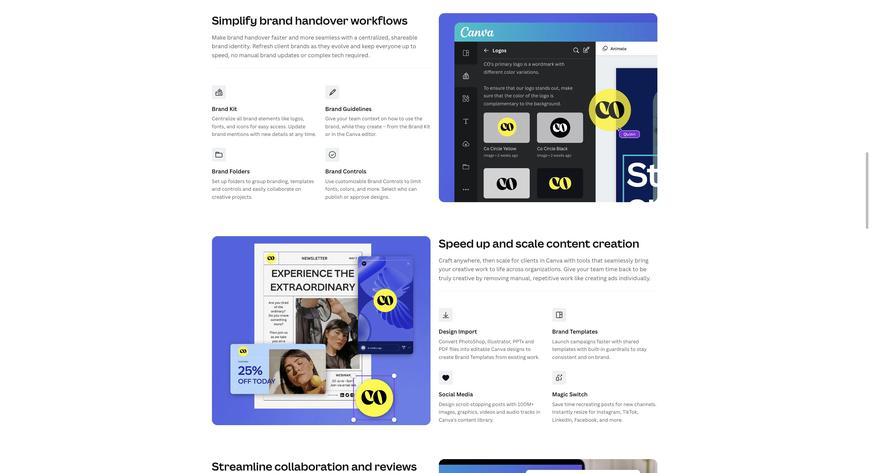 Task type: vqa. For each thing, say whether or not it's contained in the screenshot.
Time within Magic Switch Save time recreating posts for new channels. Instantly resize for Instagram, TikTok, LinkedIn, Facebook, and more.
yes



Task type: locate. For each thing, give the bounding box(es) containing it.
more. inside 'magic switch save time recreating posts for new channels. instantly resize for instagram, tiktok, linkedin, facebook, and more.'
[[610, 417, 623, 423]]

1 vertical spatial scale
[[496, 257, 510, 264]]

2 horizontal spatial canva
[[546, 257, 563, 264]]

1 horizontal spatial the
[[400, 123, 407, 130]]

guidelines
[[343, 105, 372, 113]]

create inside brand guidelines give your team context on how to use the brand, while they create – from the brand kit or in the canva editor.
[[367, 123, 382, 130]]

1 horizontal spatial fonts,
[[325, 186, 339, 192]]

logos,
[[290, 115, 304, 122]]

from down illustrator,
[[496, 354, 507, 361]]

0 vertical spatial content
[[547, 236, 591, 251]]

0 vertical spatial canva
[[346, 131, 361, 137]]

0 horizontal spatial content
[[458, 417, 476, 423]]

handover inside "make brand handover faster and more seamless with a centralized, shareable brand identity. refresh client brands as they evolve and keep everyone up to speed, no manual brand updates or complex tech required."
[[245, 34, 270, 41]]

up inside brand folders set up folders to group branding, templates and controls and easily collaborate on creative projects.
[[221, 178, 227, 185]]

brand up 'brand,' at the top
[[325, 105, 342, 113]]

1 vertical spatial new
[[624, 401, 633, 408]]

1 posts from the left
[[492, 401, 505, 408]]

team down that
[[591, 266, 604, 273]]

2 vertical spatial canva
[[491, 346, 506, 353]]

0 horizontal spatial canva
[[346, 131, 361, 137]]

0 horizontal spatial on
[[295, 186, 301, 192]]

on inside brand guidelines give your team context on how to use the brand, while they create – from the brand kit or in the canva editor.
[[381, 115, 387, 122]]

1 horizontal spatial from
[[496, 354, 507, 361]]

up right set
[[221, 178, 227, 185]]

scale up life
[[496, 257, 510, 264]]

1 vertical spatial they
[[355, 123, 366, 130]]

work right repetitive
[[560, 274, 573, 282]]

1 vertical spatial or
[[325, 131, 330, 137]]

0 horizontal spatial controls
[[343, 168, 366, 175]]

1 vertical spatial faster
[[597, 338, 611, 345]]

and up mentions
[[227, 123, 235, 130]]

create for guidelines
[[367, 123, 382, 130]]

0 vertical spatial team
[[349, 115, 361, 122]]

more. down instagram,
[[610, 417, 623, 423]]

work
[[475, 266, 488, 273], [560, 274, 573, 282]]

0 horizontal spatial kit
[[230, 105, 237, 113]]

to down shareable
[[411, 42, 416, 50]]

with left tools
[[564, 257, 576, 264]]

posts for switch
[[601, 401, 614, 408]]

or down colors,
[[344, 194, 349, 200]]

0 horizontal spatial new
[[261, 131, 271, 137]]

1 horizontal spatial templates
[[570, 328, 598, 336]]

1 horizontal spatial on
[[381, 115, 387, 122]]

brand controls use customizable brand controls to limit fonts, colors, and more. select who can publish or approve designs.
[[325, 168, 421, 200]]

1 vertical spatial create
[[439, 354, 454, 361]]

creation
[[593, 236, 640, 251]]

0 horizontal spatial they
[[318, 42, 330, 50]]

100m+
[[518, 401, 534, 408]]

and down set
[[212, 186, 221, 192]]

handover
[[295, 13, 348, 28], [245, 34, 270, 41]]

0 horizontal spatial faster
[[272, 34, 287, 41]]

give
[[325, 115, 336, 122], [564, 266, 576, 273]]

0 vertical spatial the
[[415, 115, 423, 122]]

or down the brands
[[301, 51, 307, 59]]

2 horizontal spatial or
[[344, 194, 349, 200]]

brand down centralize
[[212, 131, 226, 137]]

0 horizontal spatial up
[[221, 178, 227, 185]]

icons
[[237, 123, 249, 130]]

and up approve
[[357, 186, 366, 192]]

kit inside brand guidelines give your team context on how to use the brand, while they create – from the brand kit or in the canva editor.
[[424, 123, 430, 130]]

to left group
[[246, 178, 251, 185]]

design up images, in the bottom right of the page
[[439, 401, 455, 408]]

keep
[[362, 42, 375, 50]]

designs
[[507, 346, 525, 353]]

0 horizontal spatial more.
[[367, 186, 380, 192]]

and down a
[[350, 42, 361, 50]]

the down the while on the left of page
[[337, 131, 345, 137]]

1 horizontal spatial posts
[[601, 401, 614, 408]]

centralize
[[212, 115, 236, 122]]

or down 'brand,' at the top
[[325, 131, 330, 137]]

0 horizontal spatial work
[[475, 266, 488, 273]]

0 vertical spatial design
[[439, 328, 457, 336]]

creative left by
[[453, 274, 475, 282]]

and down instagram,
[[599, 417, 608, 423]]

1 vertical spatial work
[[560, 274, 573, 282]]

scale up clients
[[516, 236, 544, 251]]

shared
[[623, 338, 639, 345]]

creative inside brand folders set up folders to group branding, templates and controls and easily collaborate on creative projects.
[[212, 194, 231, 200]]

0 vertical spatial work
[[475, 266, 488, 273]]

0 vertical spatial give
[[325, 115, 336, 122]]

on inside brand folders set up folders to group branding, templates and controls and easily collaborate on creative projects.
[[295, 186, 301, 192]]

with up guardrails
[[612, 338, 622, 345]]

individually.
[[619, 274, 651, 282]]

0 vertical spatial like
[[281, 115, 289, 122]]

1 vertical spatial design
[[439, 401, 455, 408]]

switch
[[570, 391, 588, 398]]

as
[[311, 42, 317, 50]]

up up then
[[476, 236, 490, 251]]

1 vertical spatial time
[[565, 401, 575, 408]]

updates
[[278, 51, 300, 59]]

kit
[[230, 105, 237, 113], [424, 123, 430, 130]]

brand up launch in the right bottom of the page
[[552, 328, 569, 336]]

and up projects.
[[243, 186, 251, 192]]

0 vertical spatial kit
[[230, 105, 237, 113]]

1 vertical spatial kit
[[424, 123, 430, 130]]

0 vertical spatial handover
[[295, 13, 348, 28]]

with down the campaigns
[[577, 346, 587, 353]]

1 vertical spatial give
[[564, 266, 576, 273]]

in
[[332, 131, 336, 137], [540, 257, 545, 264], [601, 346, 605, 353], [536, 409, 541, 415]]

fonts, inside brand kit centralize all brand elements like logos, fonts, and icons for easy access. update brand mentions with new details at any time.
[[212, 123, 225, 130]]

on down built-
[[588, 354, 594, 361]]

in right tracks
[[536, 409, 541, 415]]

and inside brand controls use customizable brand controls to limit fonts, colors, and more. select who can publish or approve designs.
[[357, 186, 366, 192]]

1 horizontal spatial give
[[564, 266, 576, 273]]

posts inside 'magic switch save time recreating posts for new channels. instantly resize for instagram, tiktok, linkedin, facebook, and more.'
[[601, 401, 614, 408]]

launch
[[552, 338, 569, 345]]

new inside 'magic switch save time recreating posts for new channels. instantly resize for instagram, tiktok, linkedin, facebook, and more.'
[[624, 401, 633, 408]]

2 horizontal spatial on
[[588, 354, 594, 361]]

1 horizontal spatial more.
[[610, 417, 623, 423]]

for up across
[[512, 257, 519, 264]]

they
[[318, 42, 330, 50], [355, 123, 366, 130]]

craft anywhere, then scale for clients in canva with tools that seamlessly bring your creative work to life across organizations. give your team time back to be truly creative by removing manual, repetitive work like creating ads individually.
[[439, 257, 651, 282]]

templates
[[570, 328, 598, 336], [470, 354, 494, 361]]

0 vertical spatial new
[[261, 131, 271, 137]]

on inside brand templates launch campaigns faster with shared templates with built-in guardrails to stay consistent and on brand.
[[588, 354, 594, 361]]

posts up videos
[[492, 401, 505, 408]]

illustrator,
[[488, 338, 512, 345]]

canva down the while on the left of page
[[346, 131, 361, 137]]

scroll-
[[456, 401, 471, 408]]

0 horizontal spatial posts
[[492, 401, 505, 408]]

centralized,
[[359, 34, 390, 41]]

repetitive
[[533, 274, 559, 282]]

with inside brand kit centralize all brand elements like logos, fonts, and icons for easy access. update brand mentions with new details at any time.
[[250, 131, 260, 137]]

posts inside social media design scroll-stopping posts with 100m+ images, graphics, videos and audio tracks in canva's content library.
[[492, 401, 505, 408]]

and up the brands
[[289, 34, 299, 41]]

create down the pdf
[[439, 354, 454, 361]]

content
[[547, 236, 591, 251], [458, 417, 476, 423]]

for inside craft anywhere, then scale for clients in canva with tools that seamlessly bring your creative work to life across organizations. give your team time back to be truly creative by removing manual, repetitive work like creating ads individually.
[[512, 257, 519, 264]]

brands
[[291, 42, 310, 50]]

complex
[[308, 51, 331, 59]]

simplify
[[212, 13, 257, 28]]

and right pptx
[[525, 338, 534, 345]]

into
[[460, 346, 470, 353]]

give right organizations.
[[564, 266, 576, 273]]

1 horizontal spatial they
[[355, 123, 366, 130]]

and down the campaigns
[[578, 354, 587, 361]]

1 horizontal spatial up
[[402, 42, 409, 50]]

1 vertical spatial canva
[[546, 257, 563, 264]]

create for import
[[439, 354, 454, 361]]

canva down illustrator,
[[491, 346, 506, 353]]

on right the 'collaborate'
[[295, 186, 301, 192]]

scale for for
[[496, 257, 510, 264]]

posts
[[492, 401, 505, 408], [601, 401, 614, 408]]

your up the while on the left of page
[[337, 115, 348, 122]]

or inside "make brand handover faster and more seamless with a centralized, shareable brand identity. refresh client brands as they evolve and keep everyone up to speed, no manual brand updates or complex tech required."
[[301, 51, 307, 59]]

work up by
[[475, 266, 488, 273]]

on up –
[[381, 115, 387, 122]]

fonts, inside brand controls use customizable brand controls to limit fonts, colors, and more. select who can publish or approve designs.
[[325, 186, 339, 192]]

simplify brand handover workflows
[[212, 13, 408, 28]]

0 vertical spatial creative
[[212, 194, 231, 200]]

built-
[[588, 346, 601, 353]]

0 horizontal spatial the
[[337, 131, 345, 137]]

then
[[483, 257, 495, 264]]

use
[[405, 115, 414, 122]]

0 vertical spatial more.
[[367, 186, 380, 192]]

create
[[367, 123, 382, 130], [439, 354, 454, 361]]

canva up organizations.
[[546, 257, 563, 264]]

brand templates (4) image
[[212, 236, 431, 425]]

creative down controls at the left
[[212, 194, 231, 200]]

1 vertical spatial like
[[575, 274, 584, 282]]

from down how
[[387, 123, 398, 130]]

designs.
[[371, 194, 390, 200]]

brand inside 'design import convert photoshop, illustrator, pptx and pdf files into editable canva designs to create brand templates from existing work.'
[[455, 354, 469, 361]]

channels.
[[635, 401, 657, 408]]

canva inside brand guidelines give your team context on how to use the brand, while they create – from the brand kit or in the canva editor.
[[346, 131, 361, 137]]

0 horizontal spatial time
[[565, 401, 575, 408]]

brand down into
[[455, 354, 469, 361]]

faster up client
[[272, 34, 287, 41]]

audio
[[507, 409, 520, 415]]

from
[[387, 123, 398, 130], [496, 354, 507, 361]]

and
[[289, 34, 299, 41], [350, 42, 361, 50], [227, 123, 235, 130], [212, 186, 221, 192], [243, 186, 251, 192], [357, 186, 366, 192], [493, 236, 514, 251], [525, 338, 534, 345], [578, 354, 587, 361], [496, 409, 505, 415], [599, 417, 608, 423]]

1 horizontal spatial new
[[624, 401, 633, 408]]

create inside 'design import convert photoshop, illustrator, pptx and pdf files into editable canva designs to create brand templates from existing work.'
[[439, 354, 454, 361]]

0 vertical spatial up
[[402, 42, 409, 50]]

templates inside 'design import convert photoshop, illustrator, pptx and pdf files into editable canva designs to create brand templates from existing work.'
[[470, 354, 494, 361]]

your down tools
[[577, 266, 589, 273]]

time up instantly at right
[[565, 401, 575, 408]]

content up tools
[[547, 236, 591, 251]]

speed up and scale content creation
[[439, 236, 640, 251]]

0 horizontal spatial or
[[301, 51, 307, 59]]

up down shareable
[[402, 42, 409, 50]]

2 vertical spatial on
[[588, 354, 594, 361]]

organizations.
[[525, 266, 562, 273]]

with left a
[[341, 34, 353, 41]]

1 horizontal spatial templates
[[552, 346, 576, 353]]

0 vertical spatial templates
[[290, 178, 314, 185]]

1 horizontal spatial scale
[[516, 236, 544, 251]]

collaborate
[[267, 186, 294, 192]]

0 vertical spatial scale
[[516, 236, 544, 251]]

and left audio
[[496, 409, 505, 415]]

the
[[415, 115, 423, 122], [400, 123, 407, 130], [337, 131, 345, 137]]

to left limit on the top
[[404, 178, 409, 185]]

your inside brand guidelines give your team context on how to use the brand, while they create – from the brand kit or in the canva editor.
[[337, 115, 348, 122]]

controls up "select"
[[383, 178, 403, 185]]

templates up the campaigns
[[570, 328, 598, 336]]

templates down the editable
[[470, 354, 494, 361]]

how
[[388, 115, 398, 122]]

brand
[[259, 13, 293, 28], [227, 34, 243, 41], [212, 42, 228, 50], [260, 51, 276, 59], [243, 115, 257, 122], [212, 131, 226, 137]]

magic
[[552, 391, 568, 398]]

make
[[212, 34, 226, 41]]

templates inside brand folders set up folders to group branding, templates and controls and easily collaborate on creative projects.
[[290, 178, 314, 185]]

controls
[[222, 186, 241, 192]]

to left use
[[399, 115, 404, 122]]

like
[[281, 115, 289, 122], [575, 274, 584, 282]]

0 horizontal spatial team
[[349, 115, 361, 122]]

team down guidelines
[[349, 115, 361, 122]]

scale for content
[[516, 236, 544, 251]]

fonts, up publish
[[325, 186, 339, 192]]

brand inside brand kit centralize all brand elements like logos, fonts, and icons for easy access. update brand mentions with new details at any time.
[[212, 105, 228, 113]]

faster inside "make brand handover faster and more seamless with a centralized, shareable brand identity. refresh client brands as they evolve and keep everyone up to speed, no manual brand updates or complex tech required."
[[272, 34, 287, 41]]

speed,
[[212, 51, 230, 59]]

0 horizontal spatial scale
[[496, 257, 510, 264]]

to left life
[[490, 266, 495, 273]]

design
[[439, 328, 457, 336], [439, 401, 455, 408]]

update
[[288, 123, 306, 130]]

they inside brand guidelines give your team context on how to use the brand, while they create – from the brand kit or in the canva editor.
[[355, 123, 366, 130]]

with up audio
[[507, 401, 517, 408]]

to down shared
[[631, 346, 636, 353]]

brand up speed,
[[212, 42, 228, 50]]

create down context
[[367, 123, 382, 130]]

the right use
[[415, 115, 423, 122]]

in up organizations.
[[540, 257, 545, 264]]

0 horizontal spatial give
[[325, 115, 336, 122]]

tools
[[577, 257, 591, 264]]

your
[[337, 115, 348, 122], [439, 266, 451, 273], [577, 266, 589, 273]]

new up tiktok,
[[624, 401, 633, 408]]

they down seamless on the top left
[[318, 42, 330, 50]]

1 horizontal spatial canva
[[491, 346, 506, 353]]

0 horizontal spatial handover
[[245, 34, 270, 41]]

tracks
[[521, 409, 535, 415]]

in up the brand.
[[601, 346, 605, 353]]

1 vertical spatial templates
[[552, 346, 576, 353]]

and inside brand templates launch campaigns faster with shared templates with built-in guardrails to stay consistent and on brand.
[[578, 354, 587, 361]]

2 horizontal spatial up
[[476, 236, 490, 251]]

creative down anywhere,
[[452, 266, 474, 273]]

1 horizontal spatial team
[[591, 266, 604, 273]]

0 horizontal spatial create
[[367, 123, 382, 130]]

1 horizontal spatial work
[[560, 274, 573, 282]]

1 horizontal spatial controls
[[383, 178, 403, 185]]

fonts, for brand controls
[[325, 186, 339, 192]]

1 horizontal spatial create
[[439, 354, 454, 361]]

make brand handover faster and more seamless with a centralized, shareable brand identity. refresh client brands as they evolve and keep everyone up to speed, no manual brand updates or complex tech required.
[[212, 34, 418, 59]]

access.
[[270, 123, 287, 130]]

time up ads
[[606, 266, 618, 273]]

1 horizontal spatial or
[[325, 131, 330, 137]]

fonts, down centralize
[[212, 123, 225, 130]]

handover up seamless on the top left
[[295, 13, 348, 28]]

with inside "make brand handover faster and more seamless with a centralized, shareable brand identity. refresh client brands as they evolve and keep everyone up to speed, no manual brand updates or complex tech required."
[[341, 34, 353, 41]]

2 design from the top
[[439, 401, 455, 408]]

library.
[[478, 417, 494, 423]]

to inside "make brand handover faster and more seamless with a centralized, shareable brand identity. refresh client brands as they evolve and keep everyone up to speed, no manual brand updates or complex tech required."
[[411, 42, 416, 50]]

2 posts from the left
[[601, 401, 614, 408]]

brand up centralize
[[212, 105, 228, 113]]

to inside 'design import convert photoshop, illustrator, pptx and pdf files into editable canva designs to create brand templates from existing work.'
[[526, 346, 531, 353]]

0 horizontal spatial from
[[387, 123, 398, 130]]

2 vertical spatial the
[[337, 131, 345, 137]]

from inside 'design import convert photoshop, illustrator, pptx and pdf files into editable canva designs to create brand templates from existing work.'
[[496, 354, 507, 361]]

in inside brand templates launch campaigns faster with shared templates with built-in guardrails to stay consistent and on brand.
[[601, 346, 605, 353]]

on
[[381, 115, 387, 122], [295, 186, 301, 192], [588, 354, 594, 361]]

in inside social media design scroll-stopping posts with 100m+ images, graphics, videos and audio tracks in canva's content library.
[[536, 409, 541, 415]]

1 vertical spatial up
[[221, 178, 227, 185]]

from inside brand guidelines give your team context on how to use the brand, while they create – from the brand kit or in the canva editor.
[[387, 123, 398, 130]]

content down graphics,
[[458, 417, 476, 423]]

1 vertical spatial more.
[[610, 417, 623, 423]]

with inside craft anywhere, then scale for clients in canva with tools that seamlessly bring your creative work to life across organizations. give your team time back to be truly creative by removing manual, repetitive work like creating ads individually.
[[564, 257, 576, 264]]

tech
[[332, 51, 344, 59]]

1 vertical spatial the
[[400, 123, 407, 130]]

brand up identity.
[[227, 34, 243, 41]]

templates
[[290, 178, 314, 185], [552, 346, 576, 353]]

at
[[289, 131, 294, 137]]

folders
[[230, 168, 250, 175]]

handover up "refresh" in the left top of the page
[[245, 34, 270, 41]]

design up convert
[[439, 328, 457, 336]]

templates up consistent
[[552, 346, 576, 353]]

in inside brand guidelines give your team context on how to use the brand, while they create – from the brand kit or in the canva editor.
[[332, 131, 336, 137]]

1 vertical spatial controls
[[383, 178, 403, 185]]

identity.
[[229, 42, 251, 50]]

they up editor.
[[355, 123, 366, 130]]

1 horizontal spatial time
[[606, 266, 618, 273]]

give inside craft anywhere, then scale for clients in canva with tools that seamlessly bring your creative work to life across organizations. give your team time back to be truly creative by removing manual, repetitive work like creating ads individually.
[[564, 266, 576, 273]]

that
[[592, 257, 603, 264]]

to up "work."
[[526, 346, 531, 353]]

new down easy
[[261, 131, 271, 137]]

and inside 'design import convert photoshop, illustrator, pptx and pdf files into editable canva designs to create brand templates from existing work.'
[[525, 338, 534, 345]]

faster up built-
[[597, 338, 611, 345]]

for left easy
[[250, 123, 257, 130]]

0 vertical spatial from
[[387, 123, 398, 130]]

instantly
[[552, 409, 573, 415]]

brand up set
[[212, 168, 228, 175]]

give inside brand guidelines give your team context on how to use the brand, while they create – from the brand kit or in the canva editor.
[[325, 115, 336, 122]]

streamline your workflow and increase productivity- 7 (1) image
[[439, 459, 657, 473]]

2 vertical spatial or
[[344, 194, 349, 200]]

0 vertical spatial faster
[[272, 34, 287, 41]]

0 horizontal spatial templates
[[290, 178, 314, 185]]

publish
[[325, 194, 343, 200]]

in down 'brand,' at the top
[[332, 131, 336, 137]]

the down use
[[400, 123, 407, 130]]

time inside craft anywhere, then scale for clients in canva with tools that seamlessly bring your creative work to life across organizations. give your team time back to be truly creative by removing manual, repetitive work like creating ads individually.
[[606, 266, 618, 273]]

1 horizontal spatial like
[[575, 274, 584, 282]]

0 vertical spatial they
[[318, 42, 330, 50]]

scale inside craft anywhere, then scale for clients in canva with tools that seamlessly bring your creative work to life across organizations. give your team time back to be truly creative by removing manual, repetitive work like creating ads individually.
[[496, 257, 510, 264]]

more. up designs.
[[367, 186, 380, 192]]

1 vertical spatial from
[[496, 354, 507, 361]]

like up "access."
[[281, 115, 289, 122]]

to inside brand folders set up folders to group branding, templates and controls and easily collaborate on creative projects.
[[246, 178, 251, 185]]

your up truly
[[439, 266, 451, 273]]

0 vertical spatial time
[[606, 266, 618, 273]]

give up 'brand,' at the top
[[325, 115, 336, 122]]

seamlessly
[[604, 257, 634, 264]]

1 horizontal spatial faster
[[597, 338, 611, 345]]

1 design from the top
[[439, 328, 457, 336]]

templates inside brand templates launch campaigns faster with shared templates with built-in guardrails to stay consistent and on brand.
[[552, 346, 576, 353]]

0 horizontal spatial fonts,
[[212, 123, 225, 130]]

0 vertical spatial fonts,
[[212, 123, 225, 130]]



Task type: describe. For each thing, give the bounding box(es) containing it.
bring
[[635, 257, 649, 264]]

brand folders set up folders to group branding, templates and controls and easily collaborate on creative projects.
[[212, 168, 314, 200]]

brand up use
[[325, 168, 342, 175]]

up inside "make brand handover faster and more seamless with a centralized, shareable brand identity. refresh client brands as they evolve and keep everyone up to speed, no manual brand updates or complex tech required."
[[402, 42, 409, 50]]

pdf
[[439, 346, 448, 353]]

stopping
[[471, 401, 491, 408]]

new inside brand kit centralize all brand elements like logos, fonts, and icons for easy access. update brand mentions with new details at any time.
[[261, 131, 271, 137]]

1 horizontal spatial content
[[547, 236, 591, 251]]

by
[[476, 274, 483, 282]]

images,
[[439, 409, 456, 415]]

–
[[383, 123, 386, 130]]

brand up icons
[[243, 115, 257, 122]]

projects.
[[232, 194, 253, 200]]

magic switch save time recreating posts for new channels. instantly resize for instagram, tiktok, linkedin, facebook, and more.
[[552, 391, 657, 423]]

with inside social media design scroll-stopping posts with 100m+ images, graphics, videos and audio tracks in canva's content library.
[[507, 401, 517, 408]]

existing
[[508, 354, 526, 361]]

while
[[342, 123, 354, 130]]

in inside craft anywhere, then scale for clients in canva with tools that seamlessly bring your creative work to life across organizations. give your team time back to be truly creative by removing manual, repetitive work like creating ads individually.
[[540, 257, 545, 264]]

approve
[[350, 194, 370, 200]]

canva inside 'design import convert photoshop, illustrator, pptx and pdf files into editable canva designs to create brand templates from existing work.'
[[491, 346, 506, 353]]

photoshop,
[[459, 338, 486, 345]]

brand inside brand folders set up folders to group branding, templates and controls and easily collaborate on creative projects.
[[212, 168, 228, 175]]

recreating
[[576, 401, 600, 408]]

anywhere,
[[454, 257, 481, 264]]

brand down use
[[409, 123, 423, 130]]

all
[[237, 115, 242, 122]]

1 vertical spatial creative
[[452, 266, 474, 273]]

graphics,
[[458, 409, 479, 415]]

design import convert photoshop, illustrator, pptx and pdf files into editable canva designs to create brand templates from existing work.
[[439, 328, 540, 361]]

or inside brand guidelines give your team context on how to use the brand, while they create – from the brand kit or in the canva editor.
[[325, 131, 330, 137]]

design inside 'design import convert photoshop, illustrator, pptx and pdf files into editable canva designs to create brand templates from existing work.'
[[439, 328, 457, 336]]

and inside 'magic switch save time recreating posts for new channels. instantly resize for instagram, tiktok, linkedin, facebook, and more.'
[[599, 417, 608, 423]]

design inside social media design scroll-stopping posts with 100m+ images, graphics, videos and audio tracks in canva's content library.
[[439, 401, 455, 408]]

easy
[[258, 123, 269, 130]]

canva inside craft anywhere, then scale for clients in canva with tools that seamlessly bring your creative work to life across organizations. give your team time back to be truly creative by removing manual, repetitive work like creating ads individually.
[[546, 257, 563, 264]]

import
[[458, 328, 477, 336]]

fonts, for brand kit
[[212, 123, 225, 130]]

clients
[[521, 257, 539, 264]]

work.
[[527, 354, 540, 361]]

manual
[[239, 51, 259, 59]]

brand inside brand templates launch campaigns faster with shared templates with built-in guardrails to stay consistent and on brand.
[[552, 328, 569, 336]]

templates inside brand templates launch campaigns faster with shared templates with built-in guardrails to stay consistent and on brand.
[[570, 328, 598, 336]]

consistent
[[552, 354, 577, 361]]

for down recreating
[[589, 409, 596, 415]]

to inside brand templates launch campaigns faster with shared templates with built-in guardrails to stay consistent and on brand.
[[631, 346, 636, 353]]

context
[[362, 115, 380, 122]]

shareable
[[391, 34, 418, 41]]

like inside brand kit centralize all brand elements like logos, fonts, and icons for easy access. update brand mentions with new details at any time.
[[281, 115, 289, 122]]

like inside craft anywhere, then scale for clients in canva with tools that seamlessly bring your creative work to life across organizations. give your team time back to be truly creative by removing manual, repetitive work like creating ads individually.
[[575, 274, 584, 282]]

2 horizontal spatial your
[[577, 266, 589, 273]]

removing
[[484, 274, 509, 282]]

group
[[252, 178, 266, 185]]

for inside brand kit centralize all brand elements like logos, fonts, and icons for easy access. update brand mentions with new details at any time.
[[250, 123, 257, 130]]

kit inside brand kit centralize all brand elements like logos, fonts, and icons for easy access. update brand mentions with new details at any time.
[[230, 105, 237, 113]]

01-agency-a (4) image
[[439, 13, 657, 202]]

or inside brand controls use customizable brand controls to limit fonts, colors, and more. select who can publish or approve designs.
[[344, 194, 349, 200]]

tiktok,
[[623, 409, 639, 415]]

resize
[[574, 409, 588, 415]]

videos
[[480, 409, 495, 415]]

brand down "refresh" in the left top of the page
[[260, 51, 276, 59]]

to inside brand controls use customizable brand controls to limit fonts, colors, and more. select who can publish or approve designs.
[[404, 178, 409, 185]]

manual,
[[510, 274, 532, 282]]

craft
[[439, 257, 453, 264]]

social media design scroll-stopping posts with 100m+ images, graphics, videos and audio tracks in canva's content library.
[[439, 391, 541, 423]]

more
[[300, 34, 314, 41]]

2 vertical spatial up
[[476, 236, 490, 251]]

editor.
[[362, 131, 377, 137]]

set
[[212, 178, 220, 185]]

folders
[[228, 178, 245, 185]]

to left be
[[633, 266, 639, 273]]

workflows
[[351, 13, 408, 28]]

speed
[[439, 236, 474, 251]]

to inside brand guidelines give your team context on how to use the brand, while they create – from the brand kit or in the canva editor.
[[399, 115, 404, 122]]

a
[[354, 34, 357, 41]]

and up then
[[493, 236, 514, 251]]

pptx
[[513, 338, 524, 345]]

they inside "make brand handover faster and more seamless with a centralized, shareable brand identity. refresh client brands as they evolve and keep everyone up to speed, no manual brand updates or complex tech required."
[[318, 42, 330, 50]]

2 horizontal spatial the
[[415, 115, 423, 122]]

instagram,
[[597, 409, 622, 415]]

seamless
[[315, 34, 340, 41]]

stay
[[637, 346, 647, 353]]

customizable
[[335, 178, 366, 185]]

posts for media
[[492, 401, 505, 408]]

brand up client
[[259, 13, 293, 28]]

handover for faster
[[245, 34, 270, 41]]

truly
[[439, 274, 452, 282]]

and inside brand kit centralize all brand elements like logos, fonts, and icons for easy access. update brand mentions with new details at any time.
[[227, 123, 235, 130]]

canva's
[[439, 417, 457, 423]]

more. inside brand controls use customizable brand controls to limit fonts, colors, and more. select who can publish or approve designs.
[[367, 186, 380, 192]]

editable
[[471, 346, 490, 353]]

time inside 'magic switch save time recreating posts for new channels. instantly resize for instagram, tiktok, linkedin, facebook, and more.'
[[565, 401, 575, 408]]

select
[[382, 186, 396, 192]]

brand,
[[325, 123, 341, 130]]

details
[[272, 131, 288, 137]]

limit
[[411, 178, 421, 185]]

0 vertical spatial controls
[[343, 168, 366, 175]]

for up instagram,
[[616, 401, 623, 408]]

handover for workflows
[[295, 13, 348, 28]]

content inside social media design scroll-stopping posts with 100m+ images, graphics, videos and audio tracks in canva's content library.
[[458, 417, 476, 423]]

ads
[[608, 274, 618, 282]]

can
[[409, 186, 417, 192]]

1 horizontal spatial your
[[439, 266, 451, 273]]

brand guidelines give your team context on how to use the brand, while they create – from the brand kit or in the canva editor.
[[325, 105, 430, 137]]

convert
[[439, 338, 458, 345]]

2 vertical spatial creative
[[453, 274, 475, 282]]

faster inside brand templates launch campaigns faster with shared templates with built-in guardrails to stay consistent and on brand.
[[597, 338, 611, 345]]

across
[[506, 266, 524, 273]]

team inside craft anywhere, then scale for clients in canva with tools that seamlessly bring your creative work to life across organizations. give your team time back to be truly creative by removing manual, repetitive work like creating ads individually.
[[591, 266, 604, 273]]

brand up "select"
[[368, 178, 382, 185]]

life
[[497, 266, 505, 273]]

any
[[295, 131, 303, 137]]

brand kit centralize all brand elements like logos, fonts, and icons for easy access. update brand mentions with new details at any time.
[[212, 105, 316, 137]]

use
[[325, 178, 334, 185]]

required.
[[345, 51, 370, 59]]

team inside brand guidelines give your team context on how to use the brand, while they create – from the brand kit or in the canva editor.
[[349, 115, 361, 122]]

be
[[640, 266, 647, 273]]

colors,
[[340, 186, 356, 192]]

brand templates launch campaigns faster with shared templates with built-in guardrails to stay consistent and on brand.
[[552, 328, 647, 361]]

and inside social media design scroll-stopping posts with 100m+ images, graphics, videos and audio tracks in canva's content library.
[[496, 409, 505, 415]]



